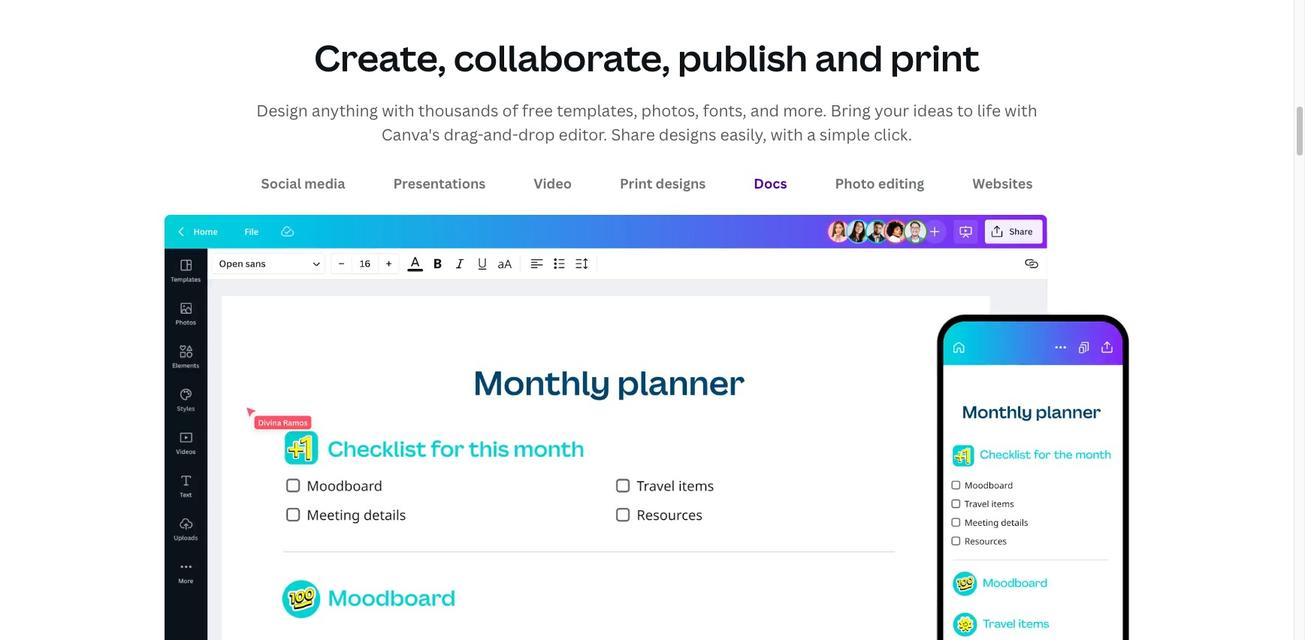 Task type: describe. For each thing, give the bounding box(es) containing it.
print designs
[[620, 175, 706, 193]]

fonts,
[[703, 100, 747, 121]]

video
[[534, 175, 572, 193]]

print designs button
[[611, 169, 715, 199]]

more.
[[784, 100, 827, 121]]

share
[[612, 124, 655, 145]]

anything
[[312, 100, 378, 121]]

design anything with thousands of free templates, photos, fonts, and more. bring your ideas to life with canva's drag-and-drop editor. share designs easily, with a simple click.
[[257, 100, 1038, 145]]

collaborate,
[[454, 33, 671, 82]]

print
[[620, 175, 653, 193]]

designs inside design anything with thousands of free templates, photos, fonts, and more. bring your ideas to life with canva's drag-and-drop editor. share designs easily, with a simple click.
[[659, 124, 717, 145]]

publish
[[678, 33, 808, 82]]

bring
[[831, 100, 871, 121]]

photo editing button
[[827, 169, 934, 199]]

designs inside button
[[656, 175, 706, 193]]

ideas
[[914, 100, 954, 121]]

design
[[257, 100, 308, 121]]

presentations button
[[385, 169, 495, 199]]

create, collaborate, publish and print
[[314, 33, 980, 82]]

your
[[875, 100, 910, 121]]

presentations
[[394, 175, 486, 193]]

create,
[[314, 33, 446, 82]]

1 horizontal spatial and
[[816, 33, 883, 82]]

social
[[261, 175, 301, 193]]

photo
[[836, 175, 876, 193]]

easily,
[[721, 124, 767, 145]]

social media
[[261, 175, 345, 193]]

websites button
[[964, 169, 1042, 199]]

life
[[978, 100, 1001, 121]]

2 horizontal spatial with
[[1005, 100, 1038, 121]]

video button
[[525, 169, 581, 199]]

tab list containing social media
[[165, 166, 1130, 202]]



Task type: locate. For each thing, give the bounding box(es) containing it.
drop
[[519, 124, 555, 145]]

1 vertical spatial designs
[[656, 175, 706, 193]]

with up canva's
[[382, 100, 415, 121]]

websites
[[973, 175, 1033, 193]]

and
[[816, 33, 883, 82], [751, 100, 780, 121]]

with right life on the right
[[1005, 100, 1038, 121]]

tab list
[[165, 166, 1130, 202]]

1 horizontal spatial with
[[771, 124, 804, 145]]

1 vertical spatial and
[[751, 100, 780, 121]]

social media button
[[252, 169, 355, 199]]

designs down photos,
[[659, 124, 717, 145]]

editing
[[879, 175, 925, 193]]

templates,
[[557, 100, 638, 121]]

click.
[[874, 124, 913, 145]]

editor.
[[559, 124, 608, 145]]

and inside design anything with thousands of free templates, photos, fonts, and more. bring your ideas to life with canva's drag-and-drop editor. share designs easily, with a simple click.
[[751, 100, 780, 121]]

simple
[[820, 124, 871, 145]]

photos,
[[642, 100, 700, 121]]

designs right 'print'
[[656, 175, 706, 193]]

0 horizontal spatial and
[[751, 100, 780, 121]]

with
[[382, 100, 415, 121], [1005, 100, 1038, 121], [771, 124, 804, 145]]

photo editing
[[836, 175, 925, 193]]

docs
[[754, 175, 787, 193]]

docs button
[[745, 169, 797, 199]]

0 vertical spatial designs
[[659, 124, 717, 145]]

canva's
[[382, 124, 440, 145]]

free
[[522, 100, 553, 121]]

a
[[807, 124, 816, 145]]

and-
[[484, 124, 519, 145]]

print
[[891, 33, 980, 82]]

and up easily,
[[751, 100, 780, 121]]

media
[[305, 175, 345, 193]]

0 vertical spatial and
[[816, 33, 883, 82]]

drag-
[[444, 124, 484, 145]]

0 horizontal spatial with
[[382, 100, 415, 121]]

of
[[503, 100, 519, 121]]

with left a
[[771, 124, 804, 145]]

and up bring
[[816, 33, 883, 82]]

thousands
[[419, 100, 499, 121]]

to
[[958, 100, 974, 121]]

designs
[[659, 124, 717, 145], [656, 175, 706, 193]]



Task type: vqa. For each thing, say whether or not it's contained in the screenshot.
CHOOSE
no



